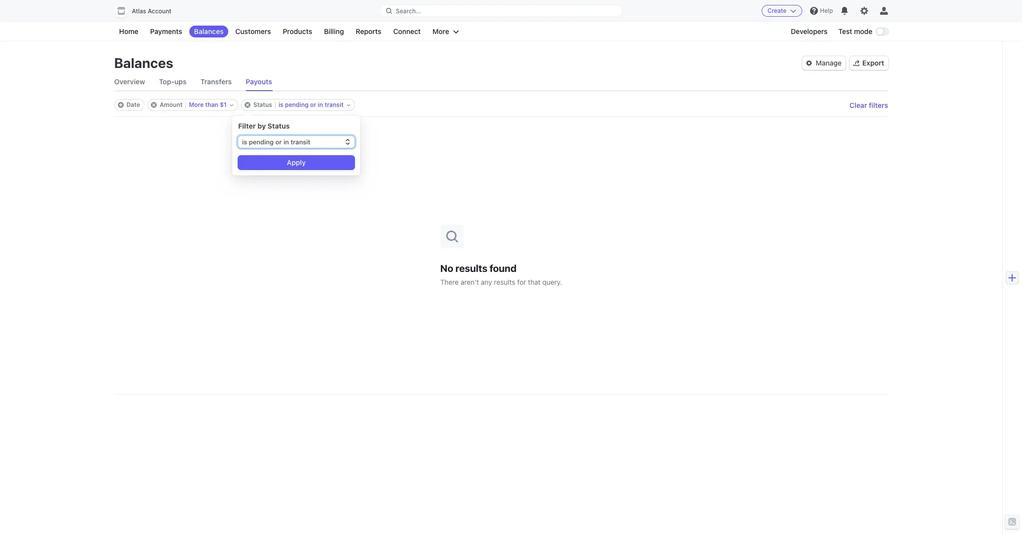 Task type: locate. For each thing, give the bounding box(es) containing it.
is
[[279, 101, 284, 108]]

0 horizontal spatial more
[[189, 101, 204, 108]]

edit amount image
[[230, 103, 234, 107]]

payouts link
[[246, 73, 272, 91]]

toolbar containing date
[[114, 99, 355, 111]]

balances
[[194, 27, 224, 36], [114, 55, 173, 71]]

connect link
[[388, 26, 426, 37]]

apply
[[287, 158, 306, 167]]

more than $1
[[189, 101, 227, 108]]

create button
[[762, 5, 803, 17]]

payments
[[150, 27, 182, 36]]

balances right payments
[[194, 27, 224, 36]]

query.
[[543, 278, 562, 286]]

payouts
[[246, 77, 272, 86]]

1 horizontal spatial more
[[433, 27, 449, 36]]

more for more than $1
[[189, 101, 204, 108]]

test mode
[[839, 27, 873, 36]]

more inside "more" button
[[433, 27, 449, 36]]

more
[[433, 27, 449, 36], [189, 101, 204, 108]]

1 horizontal spatial balances
[[194, 27, 224, 36]]

transfers link
[[200, 73, 232, 91]]

mode
[[854, 27, 873, 36]]

0 vertical spatial more
[[433, 27, 449, 36]]

remove status image
[[244, 102, 250, 108]]

transit
[[325, 101, 344, 108]]

billing
[[324, 27, 344, 36]]

svg image
[[806, 60, 812, 66]]

results up aren't
[[456, 263, 488, 274]]

status right remove status icon
[[253, 101, 272, 108]]

balances up overview
[[114, 55, 173, 71]]

results
[[456, 263, 488, 274], [494, 278, 516, 286]]

atlas account button
[[114, 4, 181, 18]]

by
[[258, 122, 266, 130]]

0 horizontal spatial balances
[[114, 55, 173, 71]]

clear
[[850, 101, 867, 109]]

account
[[148, 7, 171, 15]]

no
[[440, 263, 453, 274]]

balances link
[[189, 26, 229, 37]]

in
[[318, 101, 323, 108]]

1 vertical spatial more
[[189, 101, 204, 108]]

0 vertical spatial status
[[253, 101, 272, 108]]

0 vertical spatial results
[[456, 263, 488, 274]]

remove amount image
[[151, 102, 157, 108]]

atlas account
[[132, 7, 171, 15]]

status right by
[[268, 122, 290, 130]]

test
[[839, 27, 852, 36]]

1 vertical spatial balances
[[114, 55, 173, 71]]

found
[[490, 263, 517, 274]]

status
[[253, 101, 272, 108], [268, 122, 290, 130]]

developers
[[791, 27, 828, 36]]

status inside 'toolbar'
[[253, 101, 272, 108]]

more button
[[428, 26, 464, 37]]

products link
[[278, 26, 317, 37]]

atlas
[[132, 7, 146, 15]]

aren't
[[461, 278, 479, 286]]

tab list
[[114, 73, 888, 91]]

help
[[820, 7, 833, 14]]

any
[[481, 278, 492, 286]]

toolbar
[[114, 99, 355, 111]]

for
[[517, 278, 526, 286]]

1 vertical spatial results
[[494, 278, 516, 286]]

more inside 'toolbar'
[[189, 101, 204, 108]]

1 horizontal spatial results
[[494, 278, 516, 286]]

connect
[[393, 27, 421, 36]]

more right connect
[[433, 27, 449, 36]]

payments link
[[145, 26, 187, 37]]

filter by status
[[238, 122, 290, 130]]

or
[[310, 101, 316, 108]]

billing link
[[319, 26, 349, 37]]

more left than
[[189, 101, 204, 108]]

notifications image
[[841, 7, 849, 15]]

customers link
[[231, 26, 276, 37]]

amount
[[160, 101, 183, 108]]

filter
[[238, 122, 256, 130]]

there
[[440, 278, 459, 286]]

manage link
[[802, 56, 846, 70]]

top-ups link
[[159, 73, 187, 91]]

results down found
[[494, 278, 516, 286]]

export button
[[850, 56, 888, 70]]



Task type: vqa. For each thing, say whether or not it's contained in the screenshot.
or
yes



Task type: describe. For each thing, give the bounding box(es) containing it.
reports link
[[351, 26, 386, 37]]

add date image
[[118, 102, 124, 108]]

home link
[[114, 26, 143, 37]]

edit status image
[[347, 103, 351, 107]]

top-ups
[[159, 77, 187, 86]]

create
[[768, 7, 787, 14]]

Search… text field
[[380, 5, 622, 17]]

overview link
[[114, 73, 145, 91]]

reports
[[356, 27, 381, 36]]

transfers
[[200, 77, 232, 86]]

overview
[[114, 77, 145, 86]]

tab list containing overview
[[114, 73, 888, 91]]

that
[[528, 278, 541, 286]]

ups
[[174, 77, 187, 86]]

no results found there aren't any results for that query.
[[440, 263, 562, 286]]

home
[[119, 27, 138, 36]]

help button
[[807, 3, 837, 19]]

apply button
[[238, 156, 355, 170]]

search…
[[396, 7, 421, 15]]

pending
[[285, 101, 309, 108]]

0 horizontal spatial results
[[456, 263, 488, 274]]

Search… search field
[[380, 5, 622, 17]]

date
[[126, 101, 140, 108]]

is pending or in transit
[[279, 101, 344, 108]]

clear filters
[[850, 101, 888, 109]]

more for more
[[433, 27, 449, 36]]

products
[[283, 27, 312, 36]]

manage
[[816, 59, 842, 67]]

developers link
[[786, 26, 833, 37]]

export
[[863, 59, 885, 67]]

than
[[205, 101, 218, 108]]

customers
[[235, 27, 271, 36]]

filters
[[869, 101, 888, 109]]

clear filters button
[[850, 101, 888, 109]]

0 vertical spatial balances
[[194, 27, 224, 36]]

1 vertical spatial status
[[268, 122, 290, 130]]

$1
[[220, 101, 227, 108]]

top-
[[159, 77, 174, 86]]



